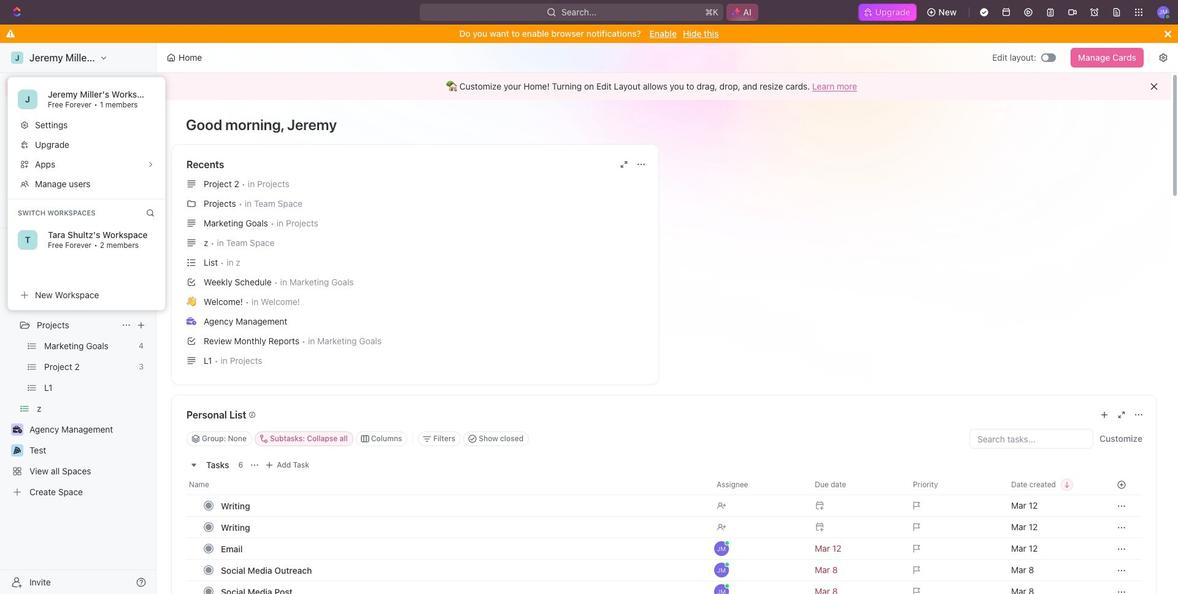 Task type: describe. For each thing, give the bounding box(es) containing it.
sidebar navigation
[[0, 43, 156, 594]]

tree inside sidebar navigation
[[5, 274, 151, 502]]

Search tasks... text field
[[970, 430, 1093, 448]]



Task type: vqa. For each thing, say whether or not it's contained in the screenshot.
Sidebar navigation
yes



Task type: locate. For each thing, give the bounding box(es) containing it.
user group image
[[13, 301, 22, 308]]

0 vertical spatial jeremy miller's workspace, , element
[[11, 52, 23, 64]]

alert
[[156, 73, 1172, 100]]

1 vertical spatial jeremy miller's workspace, , element
[[18, 90, 37, 109]]

tara shultz's workspace, , element
[[18, 230, 37, 250]]

jeremy miller's workspace, , element
[[11, 52, 23, 64], [18, 90, 37, 109]]

tree
[[5, 274, 151, 502]]

business time image
[[187, 317, 196, 325]]

jeremy miller's workspace, , element inside sidebar navigation
[[11, 52, 23, 64]]



